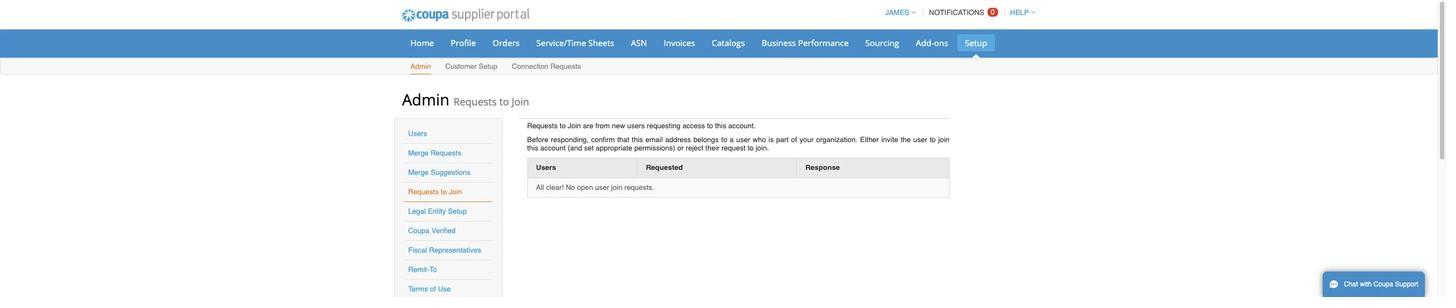 Task type: vqa. For each thing, say whether or not it's contained in the screenshot.
The
yes



Task type: locate. For each thing, give the bounding box(es) containing it.
coupa inside button
[[1374, 281, 1394, 289]]

address
[[666, 136, 691, 144]]

set
[[584, 144, 594, 152]]

admin
[[411, 62, 431, 71], [402, 89, 450, 110]]

1 horizontal spatial join
[[939, 136, 950, 144]]

business performance
[[762, 37, 849, 48]]

james
[[886, 8, 910, 17]]

merge
[[408, 149, 429, 157], [408, 168, 429, 177]]

user right a
[[736, 136, 751, 144]]

1 vertical spatial join
[[611, 183, 623, 192]]

1 vertical spatial users
[[536, 163, 556, 172]]

1 horizontal spatial of
[[791, 136, 797, 144]]

1 vertical spatial of
[[430, 285, 436, 294]]

customer setup link
[[445, 60, 498, 74]]

2 merge from the top
[[408, 168, 429, 177]]

users up merge requests link
[[408, 130, 427, 138]]

their
[[706, 144, 720, 152]]

0 horizontal spatial setup
[[448, 207, 467, 216]]

responding,
[[551, 136, 589, 144]]

add-
[[916, 37, 934, 48]]

requests down service/time
[[551, 62, 581, 71]]

1 vertical spatial setup
[[479, 62, 498, 71]]

(and
[[568, 144, 582, 152]]

are
[[583, 122, 594, 130]]

join down connection
[[512, 95, 529, 108]]

2 horizontal spatial user
[[914, 136, 928, 144]]

navigation containing notifications 0
[[881, 2, 1036, 23]]

requests inside admin requests to join
[[454, 95, 497, 108]]

add-ons link
[[909, 34, 956, 51]]

requests for admin
[[454, 95, 497, 108]]

that
[[617, 136, 630, 144]]

setup
[[965, 37, 988, 48], [479, 62, 498, 71], [448, 207, 467, 216]]

clear!
[[546, 183, 564, 192]]

1 horizontal spatial user
[[736, 136, 751, 144]]

navigation
[[881, 2, 1036, 23]]

0 horizontal spatial join
[[611, 183, 623, 192]]

profile
[[451, 37, 476, 48]]

1 horizontal spatial coupa
[[1374, 281, 1394, 289]]

ons
[[934, 37, 949, 48]]

1 vertical spatial admin
[[402, 89, 450, 110]]

fiscal
[[408, 246, 427, 255]]

catalogs link
[[705, 34, 752, 51]]

admin down admin link
[[402, 89, 450, 110]]

2 vertical spatial setup
[[448, 207, 467, 216]]

admin requests to join
[[402, 89, 529, 110]]

coupa supplier portal image
[[394, 2, 537, 29]]

legal entity setup
[[408, 207, 467, 216]]

service/time sheets
[[536, 37, 614, 48]]

requests for connection
[[551, 62, 581, 71]]

the
[[901, 136, 911, 144]]

organization.
[[816, 136, 858, 144]]

business
[[762, 37, 796, 48]]

representatives
[[429, 246, 481, 255]]

0 vertical spatial join
[[512, 95, 529, 108]]

requests up suggestions
[[431, 149, 461, 157]]

is
[[769, 136, 774, 144]]

user right open
[[595, 183, 609, 192]]

join inside requests to join are from new users requesting access to this account. before responding, confirm that this email address belongs to a user who is part of your organization. either invite the user to join this account (and set appropriate permissions) or reject their request to join.
[[939, 136, 950, 144]]

0 vertical spatial merge
[[408, 149, 429, 157]]

setup inside customer setup link
[[479, 62, 498, 71]]

0 vertical spatial coupa
[[408, 227, 430, 235]]

join right the
[[939, 136, 950, 144]]

terms of use
[[408, 285, 451, 294]]

requests down customer setup link
[[454, 95, 497, 108]]

connection requests
[[512, 62, 581, 71]]

users down account
[[536, 163, 556, 172]]

merge requests link
[[408, 149, 461, 157]]

0 vertical spatial users
[[408, 130, 427, 138]]

setup right customer at the left
[[479, 62, 498, 71]]

requests up before
[[527, 122, 558, 130]]

1 vertical spatial join
[[568, 122, 581, 130]]

0 vertical spatial admin
[[411, 62, 431, 71]]

2 horizontal spatial setup
[[965, 37, 988, 48]]

merge down merge requests
[[408, 168, 429, 177]]

invoices link
[[657, 34, 703, 51]]

join down suggestions
[[449, 188, 462, 196]]

no
[[566, 183, 575, 192]]

0 horizontal spatial join
[[449, 188, 462, 196]]

this left account
[[527, 144, 539, 152]]

service/time
[[536, 37, 586, 48]]

chat with coupa support button
[[1323, 272, 1426, 297]]

verified
[[432, 227, 456, 235]]

requests.
[[625, 183, 654, 192]]

this
[[715, 122, 727, 130], [632, 136, 643, 144], [527, 144, 539, 152]]

part
[[776, 136, 789, 144]]

join left requests.
[[611, 183, 623, 192]]

chat
[[1344, 281, 1359, 289]]

1 horizontal spatial setup
[[479, 62, 498, 71]]

merge for merge requests
[[408, 149, 429, 157]]

either
[[860, 136, 879, 144]]

2 horizontal spatial join
[[568, 122, 581, 130]]

users
[[408, 130, 427, 138], [536, 163, 556, 172]]

requests inside requests to join are from new users requesting access to this account. before responding, confirm that this email address belongs to a user who is part of your organization. either invite the user to join this account (and set appropriate permissions) or reject their request to join.
[[527, 122, 558, 130]]

coupa right with
[[1374, 281, 1394, 289]]

0 vertical spatial setup
[[965, 37, 988, 48]]

of right part
[[791, 136, 797, 144]]

join left the are
[[568, 122, 581, 130]]

1 merge from the top
[[408, 149, 429, 157]]

sourcing link
[[858, 34, 907, 51]]

user right the
[[914, 136, 928, 144]]

of inside requests to join are from new users requesting access to this account. before responding, confirm that this email address belongs to a user who is part of your organization. either invite the user to join this account (and set appropriate permissions) or reject their request to join.
[[791, 136, 797, 144]]

entity
[[428, 207, 446, 216]]

terms
[[408, 285, 428, 294]]

1 horizontal spatial join
[[512, 95, 529, 108]]

who
[[753, 136, 766, 144]]

2 horizontal spatial this
[[715, 122, 727, 130]]

of left use
[[430, 285, 436, 294]]

user
[[736, 136, 751, 144], [914, 136, 928, 144], [595, 183, 609, 192]]

join inside admin requests to join
[[512, 95, 529, 108]]

0 vertical spatial join
[[939, 136, 950, 144]]

remit-to link
[[408, 266, 437, 274]]

customer
[[445, 62, 477, 71]]

performance
[[798, 37, 849, 48]]

this up belongs
[[715, 122, 727, 130]]

join inside requests to join are from new users requesting access to this account. before responding, confirm that this email address belongs to a user who is part of your organization. either invite the user to join this account (and set appropriate permissions) or reject their request to join.
[[568, 122, 581, 130]]

admin down "home"
[[411, 62, 431, 71]]

1 vertical spatial merge
[[408, 168, 429, 177]]

1 vertical spatial coupa
[[1374, 281, 1394, 289]]

account
[[541, 144, 566, 152]]

merge down users link
[[408, 149, 429, 157]]

request
[[722, 144, 746, 152]]

setup inside setup link
[[965, 37, 988, 48]]

0
[[991, 8, 995, 16]]

setup down notifications 0
[[965, 37, 988, 48]]

join
[[939, 136, 950, 144], [611, 183, 623, 192]]

remit-
[[408, 266, 430, 274]]

with
[[1360, 281, 1372, 289]]

merge suggestions
[[408, 168, 471, 177]]

appropriate
[[596, 144, 633, 152]]

fiscal representatives
[[408, 246, 481, 255]]

coupa up fiscal
[[408, 227, 430, 235]]

setup right entity
[[448, 207, 467, 216]]

0 vertical spatial of
[[791, 136, 797, 144]]

this down users on the top left of page
[[632, 136, 643, 144]]

2 vertical spatial join
[[449, 188, 462, 196]]



Task type: describe. For each thing, give the bounding box(es) containing it.
asn
[[631, 37, 647, 48]]

merge suggestions link
[[408, 168, 471, 177]]

requests to join link
[[408, 188, 462, 196]]

requested
[[646, 163, 683, 172]]

account.
[[729, 122, 756, 130]]

confirm
[[591, 136, 615, 144]]

new
[[612, 122, 625, 130]]

home
[[411, 37, 434, 48]]

users link
[[408, 130, 427, 138]]

open
[[577, 183, 593, 192]]

your
[[800, 136, 814, 144]]

fiscal representatives link
[[408, 246, 481, 255]]

merge for merge suggestions
[[408, 168, 429, 177]]

belongs
[[694, 136, 719, 144]]

use
[[438, 285, 451, 294]]

customer setup
[[445, 62, 498, 71]]

catalogs
[[712, 37, 745, 48]]

0 horizontal spatial users
[[408, 130, 427, 138]]

james link
[[881, 8, 916, 17]]

0 horizontal spatial coupa
[[408, 227, 430, 235]]

0 horizontal spatial this
[[527, 144, 539, 152]]

permissions)
[[635, 144, 676, 152]]

orders link
[[486, 34, 527, 51]]

connection
[[512, 62, 549, 71]]

orders
[[493, 37, 520, 48]]

admin for admin
[[411, 62, 431, 71]]

terms of use link
[[408, 285, 451, 294]]

sourcing
[[866, 37, 900, 48]]

help link
[[1005, 8, 1036, 17]]

to inside admin requests to join
[[499, 95, 509, 108]]

a
[[730, 136, 734, 144]]

admin link
[[410, 60, 432, 74]]

chat with coupa support
[[1344, 281, 1419, 289]]

from
[[596, 122, 610, 130]]

asn link
[[624, 34, 655, 51]]

email
[[646, 136, 663, 144]]

notifications
[[929, 8, 985, 17]]

coupa verified link
[[408, 227, 456, 235]]

merge requests
[[408, 149, 461, 157]]

requesting
[[647, 122, 681, 130]]

join for requests to join
[[449, 188, 462, 196]]

or
[[678, 144, 684, 152]]

legal entity setup link
[[408, 207, 467, 216]]

1 horizontal spatial users
[[536, 163, 556, 172]]

notifications 0
[[929, 8, 995, 17]]

all
[[536, 183, 544, 192]]

requests up legal
[[408, 188, 439, 196]]

invoices
[[664, 37, 695, 48]]

0 horizontal spatial user
[[595, 183, 609, 192]]

response
[[806, 163, 840, 172]]

all clear! no open user join requests.
[[536, 183, 654, 192]]

to
[[430, 266, 437, 274]]

connection requests link
[[512, 60, 582, 74]]

service/time sheets link
[[529, 34, 622, 51]]

requests for merge
[[431, 149, 461, 157]]

join.
[[756, 144, 769, 152]]

access
[[683, 122, 705, 130]]

support
[[1396, 281, 1419, 289]]

suggestions
[[431, 168, 471, 177]]

home link
[[403, 34, 441, 51]]

before
[[527, 136, 549, 144]]

setup link
[[958, 34, 995, 51]]

1 horizontal spatial this
[[632, 136, 643, 144]]

reject
[[686, 144, 704, 152]]

legal
[[408, 207, 426, 216]]

invite
[[882, 136, 899, 144]]

remit-to
[[408, 266, 437, 274]]

add-ons
[[916, 37, 949, 48]]

requests to join
[[408, 188, 462, 196]]

requests to join are from new users requesting access to this account. before responding, confirm that this email address belongs to a user who is part of your organization. either invite the user to join this account (and set appropriate permissions) or reject their request to join.
[[527, 122, 950, 152]]

help
[[1010, 8, 1029, 17]]

users
[[627, 122, 645, 130]]

admin for admin requests to join
[[402, 89, 450, 110]]

join for requests to join are from new users requesting access to this account. before responding, confirm that this email address belongs to a user who is part of your organization. either invite the user to join this account (and set appropriate permissions) or reject their request to join.
[[568, 122, 581, 130]]

profile link
[[444, 34, 483, 51]]

sheets
[[588, 37, 614, 48]]

coupa verified
[[408, 227, 456, 235]]

business performance link
[[755, 34, 856, 51]]

0 horizontal spatial of
[[430, 285, 436, 294]]



